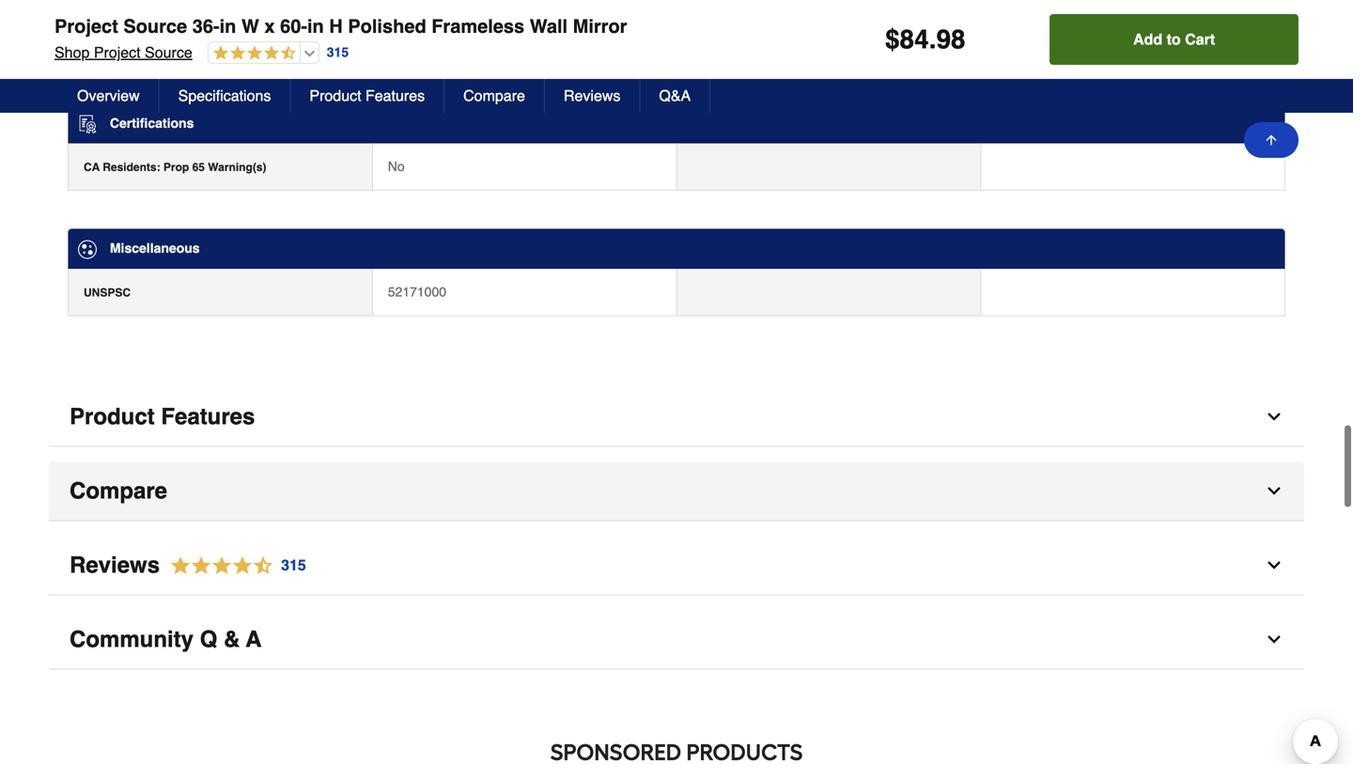 Task type: vqa. For each thing, say whether or not it's contained in the screenshot.
4.5 Stars image containing 315
yes



Task type: describe. For each thing, give the bounding box(es) containing it.
warranty
[[84, 36, 132, 49]]

community q & a
[[70, 626, 262, 652]]

$ 84 . 98
[[885, 24, 966, 55]]

q&a button
[[640, 79, 711, 113]]

cart
[[1185, 31, 1216, 48]]

1 vertical spatial project
[[94, 44, 141, 61]]

0 vertical spatial compare button
[[445, 79, 545, 113]]

ca residents: prop 65 warning(s)
[[84, 161, 266, 174]]

project source 36-in w x 60-in h polished frameless wall mirror
[[55, 16, 627, 37]]

add
[[1134, 31, 1163, 48]]

reviews button
[[545, 79, 640, 113]]

certifications
[[110, 115, 194, 130]]

ca
[[84, 161, 100, 174]]

1 in from the left
[[220, 16, 236, 37]]

98
[[937, 24, 966, 55]]

features for community q & a
[[161, 404, 255, 429]]

a
[[246, 626, 262, 652]]

2 in from the left
[[307, 16, 324, 37]]

36-
[[192, 16, 220, 37]]

add to cart
[[1134, 31, 1216, 48]]

arrow up image
[[1264, 133, 1279, 148]]

warning(s)
[[208, 161, 266, 174]]

1 vertical spatial compare button
[[49, 462, 1305, 521]]

wall
[[530, 16, 568, 37]]

add to cart button
[[1050, 14, 1299, 65]]

shop
[[55, 44, 90, 61]]

65
[[192, 161, 205, 174]]

specifications
[[178, 87, 271, 104]]

overview button
[[58, 79, 159, 113]]

product features for q&a
[[310, 87, 425, 104]]

84
[[900, 24, 929, 55]]

to
[[1167, 31, 1181, 48]]

southdeep products heading
[[49, 734, 1305, 764]]

overview
[[77, 87, 140, 104]]

&
[[224, 626, 240, 652]]

0 vertical spatial 4.5 stars image
[[208, 45, 296, 63]]

1 vertical spatial 315
[[281, 556, 306, 574]]

specifications button
[[159, 79, 291, 113]]

0 vertical spatial project
[[55, 16, 118, 37]]

q
[[200, 626, 217, 652]]



Task type: locate. For each thing, give the bounding box(es) containing it.
in left w
[[220, 16, 236, 37]]

source down the 36- on the left of the page
[[145, 44, 192, 61]]

1 vertical spatial reviews
[[70, 552, 160, 578]]

source
[[123, 16, 187, 37], [145, 44, 192, 61]]

chevron down image for product features
[[1265, 407, 1284, 426]]

0 vertical spatial compare
[[464, 87, 525, 104]]

1 vertical spatial chevron down image
[[1265, 482, 1284, 500]]

h
[[329, 16, 343, 37]]

315
[[327, 45, 349, 60], [281, 556, 306, 574]]

reviews inside reviews button
[[564, 87, 621, 104]]

4.5 stars image down w
[[208, 45, 296, 63]]

source up the shop project source at the left of page
[[123, 16, 187, 37]]

1 horizontal spatial compare
[[464, 87, 525, 104]]

1 vertical spatial product features button
[[49, 388, 1305, 447]]

project up overview
[[94, 44, 141, 61]]

0 vertical spatial 315
[[327, 45, 349, 60]]

product features button
[[291, 79, 445, 113], [49, 388, 1305, 447]]

product for community q & a
[[70, 404, 155, 429]]

60-
[[280, 16, 307, 37]]

1 horizontal spatial features
[[366, 87, 425, 104]]

q&a
[[659, 87, 691, 104]]

4.5 stars image up '&' on the bottom left of page
[[160, 553, 307, 578]]

compare
[[464, 87, 525, 104], [70, 478, 167, 504]]

frameless
[[432, 16, 525, 37]]

residents:
[[103, 161, 160, 174]]

1 vertical spatial chevron down image
[[1265, 630, 1284, 649]]

polished
[[348, 16, 426, 37]]

project
[[55, 16, 118, 37], [94, 44, 141, 61]]

0 horizontal spatial reviews
[[70, 552, 160, 578]]

4.5 stars image
[[208, 45, 296, 63], [160, 553, 307, 578]]

0 horizontal spatial product
[[70, 404, 155, 429]]

1 vertical spatial compare
[[70, 478, 167, 504]]

0 vertical spatial reviews
[[564, 87, 621, 104]]

0 vertical spatial product features
[[310, 87, 425, 104]]

0 vertical spatial product
[[310, 87, 361, 104]]

product for q&a
[[310, 87, 361, 104]]

compare button
[[445, 79, 545, 113], [49, 462, 1305, 521]]

prop
[[163, 161, 189, 174]]

miscellaneous
[[110, 241, 200, 256]]

1 chevron down image from the top
[[1265, 407, 1284, 426]]

chevron down image for reviews
[[1265, 556, 1284, 575]]

product features button for q&a
[[291, 79, 445, 113]]

1 vertical spatial 4.5 stars image
[[160, 553, 307, 578]]

0 horizontal spatial product features
[[70, 404, 255, 429]]

none
[[388, 34, 419, 49]]

product features button for community q & a
[[49, 388, 1305, 447]]

chevron down image for compare
[[1265, 482, 1284, 500]]

chevron down image inside community q & a button
[[1265, 630, 1284, 649]]

1 vertical spatial product
[[70, 404, 155, 429]]

chevron down image
[[1265, 407, 1284, 426], [1265, 482, 1284, 500]]

features for q&a
[[366, 87, 425, 104]]

shop project source
[[55, 44, 192, 61]]

0 horizontal spatial in
[[220, 16, 236, 37]]

chevron down image for community q & a
[[1265, 630, 1284, 649]]

reviews up the community on the left bottom of page
[[70, 552, 160, 578]]

unspsc
[[84, 286, 131, 299]]

features
[[366, 87, 425, 104], [161, 404, 255, 429]]

1 vertical spatial source
[[145, 44, 192, 61]]

0 horizontal spatial features
[[161, 404, 255, 429]]

52171000
[[388, 284, 447, 299]]

product features
[[310, 87, 425, 104], [70, 404, 255, 429]]

1 horizontal spatial reviews
[[564, 87, 621, 104]]

reviews down mirror
[[564, 87, 621, 104]]

1 chevron down image from the top
[[1265, 556, 1284, 575]]

project up shop
[[55, 16, 118, 37]]

reviews
[[564, 87, 621, 104], [70, 552, 160, 578]]

reviews for q&a
[[564, 87, 621, 104]]

2 chevron down image from the top
[[1265, 630, 1284, 649]]

product
[[310, 87, 361, 104], [70, 404, 155, 429]]

in left the h
[[307, 16, 324, 37]]

in
[[220, 16, 236, 37], [307, 16, 324, 37]]

1 horizontal spatial product
[[310, 87, 361, 104]]

mirror
[[573, 16, 627, 37]]

0 vertical spatial features
[[366, 87, 425, 104]]

0 horizontal spatial 315
[[281, 556, 306, 574]]

1 vertical spatial features
[[161, 404, 255, 429]]

no
[[388, 159, 405, 174]]

1 horizontal spatial in
[[307, 16, 324, 37]]

product features for community q & a
[[70, 404, 255, 429]]

0 vertical spatial chevron down image
[[1265, 556, 1284, 575]]

2 chevron down image from the top
[[1265, 482, 1284, 500]]

0 vertical spatial chevron down image
[[1265, 407, 1284, 426]]

.
[[929, 24, 937, 55]]

community q & a button
[[49, 610, 1305, 670]]

1 vertical spatial product features
[[70, 404, 255, 429]]

0 horizontal spatial compare
[[70, 478, 167, 504]]

0 vertical spatial product features button
[[291, 79, 445, 113]]

reviews for community q & a
[[70, 552, 160, 578]]

w
[[242, 16, 259, 37]]

1 horizontal spatial 315
[[327, 45, 349, 60]]

$
[[885, 24, 900, 55]]

community
[[70, 626, 194, 652]]

chevron down image
[[1265, 556, 1284, 575], [1265, 630, 1284, 649]]

1 horizontal spatial product features
[[310, 87, 425, 104]]

0 vertical spatial source
[[123, 16, 187, 37]]

4.5 stars image containing 315
[[160, 553, 307, 578]]

x
[[264, 16, 275, 37]]



